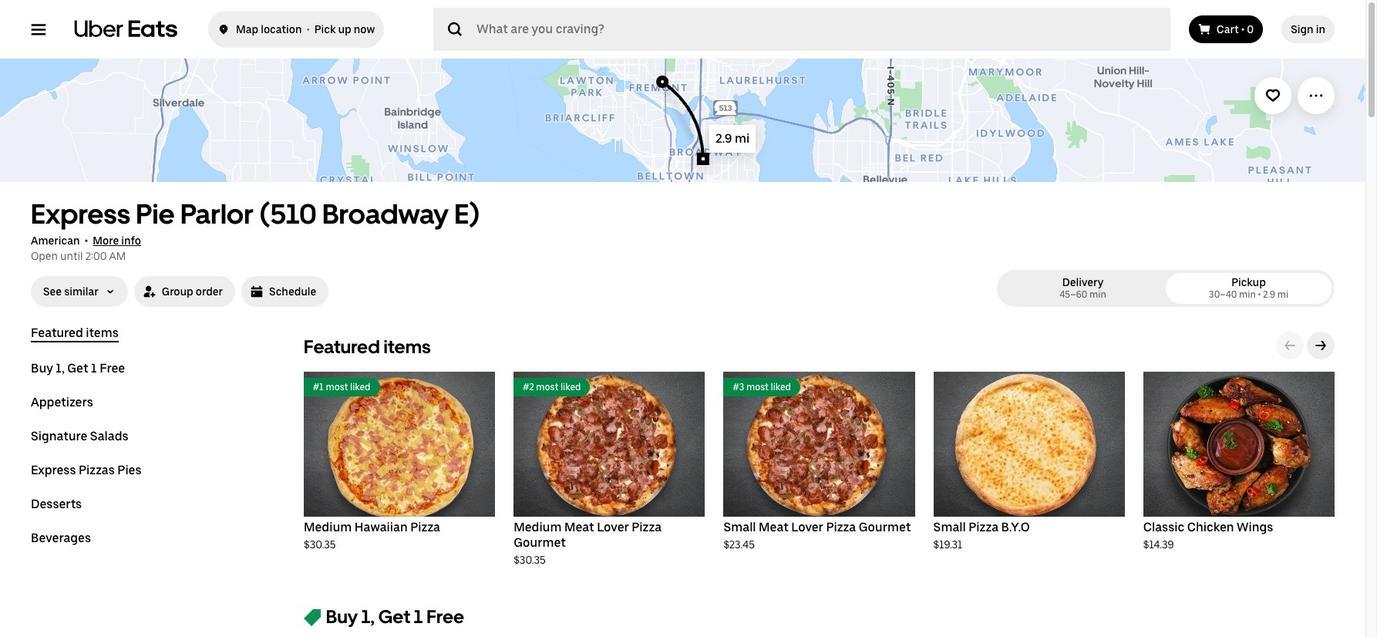 Task type: vqa. For each thing, say whether or not it's contained in the screenshot.
the most related to Small Meat Lover Pizza Gourmet
yes



Task type: locate. For each thing, give the bounding box(es) containing it.
small for small meat lover pizza gourmet
[[724, 520, 756, 534]]

signature
[[31, 429, 87, 443]]

1, inside button
[[56, 361, 65, 376]]

liked right #2 on the bottom
[[561, 382, 581, 393]]

0 vertical spatial $30.35
[[304, 538, 336, 551]]

• inside american • more info open until 2:00 am
[[85, 234, 88, 247]]

american • more info open until 2:00 am
[[31, 234, 141, 262]]

1 horizontal spatial lover
[[792, 520, 824, 534]]

min down delivery on the right of the page
[[1090, 289, 1107, 300]]

1 horizontal spatial buy
[[326, 605, 358, 628]]

1 vertical spatial 2.9
[[1263, 289, 1276, 300]]

1,
[[56, 361, 65, 376], [362, 605, 375, 628]]

in
[[1316, 23, 1326, 35]]

medium for medium hawaiian pizza
[[304, 520, 352, 534]]

1 vertical spatial buy
[[326, 605, 358, 628]]

$30.35
[[304, 538, 336, 551], [514, 554, 546, 566]]

broadway
[[322, 197, 449, 231]]

0 horizontal spatial 1,
[[56, 361, 65, 376]]

0 vertical spatial free
[[100, 361, 125, 376]]

1 min from the left
[[1090, 289, 1107, 300]]

1 horizontal spatial meat
[[759, 520, 789, 534]]

1 horizontal spatial get
[[378, 605, 410, 628]]

group order
[[162, 285, 223, 298]]

appetizers
[[31, 395, 93, 410]]

mi
[[735, 131, 750, 146], [1278, 289, 1289, 300]]

chicken
[[1188, 520, 1234, 534]]

gourmet for small meat lover pizza gourmet
[[859, 520, 911, 534]]

1 vertical spatial 1
[[414, 605, 423, 628]]

cart
[[1217, 23, 1239, 35]]

classic
[[1144, 520, 1185, 534]]

previous image
[[1284, 339, 1297, 352]]

•
[[307, 23, 310, 35], [1242, 23, 1245, 35], [85, 234, 88, 247], [1258, 289, 1261, 300]]

0 vertical spatial express
[[31, 197, 130, 231]]

more
[[93, 234, 119, 247]]

pizza inside small meat lover pizza gourmet $23.45
[[826, 520, 856, 534]]

express pizzas pies
[[31, 463, 142, 477]]

2 express from the top
[[31, 463, 76, 477]]

pizza inside medium hawaiian pizza $30.35
[[411, 520, 440, 534]]

0 vertical spatial gourmet
[[859, 520, 911, 534]]

1 express from the top
[[31, 197, 130, 231]]

most for medium hawaiian pizza
[[326, 382, 348, 393]]

medium
[[304, 520, 352, 534], [514, 520, 562, 534]]

1 vertical spatial mi
[[1278, 289, 1289, 300]]

1 vertical spatial $30.35
[[514, 554, 546, 566]]

1 inside button
[[91, 361, 97, 376]]

1 horizontal spatial items
[[384, 336, 431, 358]]

3 pizza from the left
[[826, 520, 856, 534]]

medium meat lover pizza gourmet $30.35
[[514, 520, 665, 566]]

1 horizontal spatial medium
[[514, 520, 562, 534]]

most right #3
[[746, 382, 769, 393]]

mi inside 'pickup 30–40 min • 2.9 mi'
[[1278, 289, 1289, 300]]

1 horizontal spatial most
[[536, 382, 559, 393]]

location
[[261, 23, 302, 35]]

3 most from the left
[[746, 382, 769, 393]]

map location • pick up now
[[236, 23, 375, 35]]

1 horizontal spatial liked
[[561, 382, 581, 393]]

0 horizontal spatial buy 1, get 1 free
[[31, 361, 125, 376]]

2 pizza from the left
[[632, 520, 662, 534]]

small up $19.31
[[934, 520, 966, 534]]

#2
[[523, 382, 534, 393]]

pickup
[[1232, 276, 1266, 288]]

2.9
[[716, 131, 732, 146], [1263, 289, 1276, 300]]

3 liked from the left
[[771, 382, 791, 393]]

lover inside medium meat lover pizza gourmet $30.35
[[597, 520, 629, 534]]

desserts button
[[31, 497, 82, 512]]

1 horizontal spatial mi
[[1278, 289, 1289, 300]]

express for express pizzas pies
[[31, 463, 76, 477]]

express pie parlor (510 broadway e)
[[31, 197, 480, 231]]

am
[[109, 250, 126, 262]]

0 horizontal spatial featured
[[31, 325, 83, 340]]

0 horizontal spatial gourmet
[[514, 535, 566, 550]]

navigation
[[31, 325, 267, 565]]

min for delivery
[[1090, 289, 1107, 300]]

45–60
[[1060, 289, 1088, 300]]

cart • 0
[[1217, 23, 1254, 35]]

1 horizontal spatial free
[[427, 605, 464, 628]]

• up 2:00
[[85, 234, 88, 247]]

0 horizontal spatial min
[[1090, 289, 1107, 300]]

0 horizontal spatial 1
[[91, 361, 97, 376]]

min down "pickup"
[[1239, 289, 1256, 300]]

meat inside medium meat lover pizza gourmet $30.35
[[565, 520, 594, 534]]

hawaiian
[[355, 520, 408, 534]]

min
[[1090, 289, 1107, 300], [1239, 289, 1256, 300]]

express
[[31, 197, 130, 231], [31, 463, 76, 477]]

0 vertical spatial buy 1, get 1 free
[[31, 361, 125, 376]]

0 horizontal spatial get
[[67, 361, 88, 376]]

1 horizontal spatial small
[[934, 520, 966, 534]]

1 lover from the left
[[597, 520, 629, 534]]

liked right "#1"
[[350, 382, 371, 393]]

0 horizontal spatial medium
[[304, 520, 352, 534]]

#3 most liked
[[733, 382, 791, 393]]

0 vertical spatial buy
[[31, 361, 53, 376]]

desserts
[[31, 497, 82, 511]]

lover inside small meat lover pizza gourmet $23.45
[[792, 520, 824, 534]]

0 vertical spatial mi
[[735, 131, 750, 146]]

1 pizza from the left
[[411, 520, 440, 534]]

min inside 'pickup 30–40 min • 2.9 mi'
[[1239, 289, 1256, 300]]

small inside small pizza b.y.o $19.31
[[934, 520, 966, 534]]

1 horizontal spatial $30.35
[[514, 554, 546, 566]]

[object Object] radio
[[1169, 273, 1329, 304]]

1 meat from the left
[[565, 520, 594, 534]]

info
[[121, 234, 141, 247]]

0 horizontal spatial $30.35
[[304, 538, 336, 551]]

express inside express pizzas pies button
[[31, 463, 76, 477]]

2 most from the left
[[536, 382, 559, 393]]

gourmet
[[859, 520, 911, 534], [514, 535, 566, 550]]

1 horizontal spatial gourmet
[[859, 520, 911, 534]]

liked
[[350, 382, 371, 393], [561, 382, 581, 393], [771, 382, 791, 393]]

1 horizontal spatial buy 1, get 1 free
[[322, 605, 464, 628]]

beverages
[[31, 531, 91, 545]]

0 horizontal spatial most
[[326, 382, 348, 393]]

2 meat from the left
[[759, 520, 789, 534]]

0 horizontal spatial liked
[[350, 382, 371, 393]]

2 lover from the left
[[792, 520, 824, 534]]

small up $23.45
[[724, 520, 756, 534]]

0 vertical spatial get
[[67, 361, 88, 376]]

buy 1, get 1 free
[[31, 361, 125, 376], [322, 605, 464, 628]]

group order link
[[134, 276, 235, 307]]

0 horizontal spatial meat
[[565, 520, 594, 534]]

0 vertical spatial 1
[[91, 361, 97, 376]]

0 horizontal spatial 2.9
[[716, 131, 732, 146]]

1 small from the left
[[724, 520, 756, 534]]

get
[[67, 361, 88, 376], [378, 605, 410, 628]]

2 horizontal spatial liked
[[771, 382, 791, 393]]

featured items up the buy 1, get 1 free button
[[31, 325, 119, 340]]

most
[[326, 382, 348, 393], [536, 382, 559, 393], [746, 382, 769, 393]]

0 horizontal spatial free
[[100, 361, 125, 376]]

0 vertical spatial 1,
[[56, 361, 65, 376]]

small meat lover pizza gourmet $23.45
[[724, 520, 911, 551]]

gourmet inside medium meat lover pizza gourmet $30.35
[[514, 535, 566, 550]]

view more options image
[[1309, 88, 1324, 103]]

medium inside medium meat lover pizza gourmet $30.35
[[514, 520, 562, 534]]

add to favorites image
[[1266, 88, 1281, 103]]

meat for small
[[759, 520, 789, 534]]

featured down see
[[31, 325, 83, 340]]

liked right #3
[[771, 382, 791, 393]]

4 pizza from the left
[[969, 520, 999, 534]]

1 vertical spatial 1,
[[362, 605, 375, 628]]

pizza
[[411, 520, 440, 534], [632, 520, 662, 534], [826, 520, 856, 534], [969, 520, 999, 534]]

heart outline link
[[1255, 77, 1292, 114]]

lover for small
[[792, 520, 824, 534]]

appetizers button
[[31, 395, 93, 410]]

beverages button
[[31, 531, 91, 546]]

0 horizontal spatial buy
[[31, 361, 53, 376]]

featured items up #1 most liked at the left bottom
[[304, 336, 431, 358]]

featured items
[[31, 325, 119, 340], [304, 336, 431, 358]]

pizzas
[[79, 463, 115, 477]]

1 horizontal spatial min
[[1239, 289, 1256, 300]]

2 small from the left
[[934, 520, 966, 534]]

min inside delivery 45–60 min
[[1090, 289, 1107, 300]]

gourmet for medium meat lover pizza gourmet
[[514, 535, 566, 550]]

free
[[100, 361, 125, 376], [427, 605, 464, 628]]

featured up #1 most liked at the left bottom
[[304, 336, 380, 358]]

lover
[[597, 520, 629, 534], [792, 520, 824, 534]]

1 most from the left
[[326, 382, 348, 393]]

express pizzas pies button
[[31, 463, 142, 478]]

1 vertical spatial express
[[31, 463, 76, 477]]

featured items button
[[31, 325, 119, 342]]

schedule button
[[241, 276, 329, 307], [241, 276, 329, 307]]

1 medium from the left
[[304, 520, 352, 534]]

most right "#1"
[[326, 382, 348, 393]]

express up american • more info open until 2:00 am
[[31, 197, 130, 231]]

pizza inside medium meat lover pizza gourmet $30.35
[[632, 520, 662, 534]]

buy
[[31, 361, 53, 376], [326, 605, 358, 628]]

1 horizontal spatial 2.9
[[1263, 289, 1276, 300]]

2 horizontal spatial most
[[746, 382, 769, 393]]

pick
[[315, 23, 336, 35]]

1 horizontal spatial 1
[[414, 605, 423, 628]]

2 min from the left
[[1239, 289, 1256, 300]]

1 vertical spatial get
[[378, 605, 410, 628]]

small
[[724, 520, 756, 534], [934, 520, 966, 534]]

meat
[[565, 520, 594, 534], [759, 520, 789, 534]]

1 liked from the left
[[350, 382, 371, 393]]

0 horizontal spatial small
[[724, 520, 756, 534]]

medium inside medium hawaiian pizza $30.35
[[304, 520, 352, 534]]

meat inside small meat lover pizza gourmet $23.45
[[759, 520, 789, 534]]

most right #2 on the bottom
[[536, 382, 559, 393]]

2 medium from the left
[[514, 520, 562, 534]]

gourmet inside small meat lover pizza gourmet $23.45
[[859, 520, 911, 534]]

open
[[31, 250, 58, 262]]

2 liked from the left
[[561, 382, 581, 393]]

next image
[[1315, 339, 1327, 352]]

0 horizontal spatial lover
[[597, 520, 629, 534]]

express up desserts
[[31, 463, 76, 477]]

1 vertical spatial gourmet
[[514, 535, 566, 550]]

items
[[86, 325, 119, 340], [384, 336, 431, 358]]

0 horizontal spatial items
[[86, 325, 119, 340]]

small inside small meat lover pizza gourmet $23.45
[[724, 520, 756, 534]]

more info link
[[93, 234, 141, 247]]

• down "pickup"
[[1258, 289, 1261, 300]]

featured
[[31, 325, 83, 340], [304, 336, 380, 358]]



Task type: describe. For each thing, give the bounding box(es) containing it.
get inside button
[[67, 361, 88, 376]]

see
[[43, 285, 62, 298]]

featured inside button
[[31, 325, 83, 340]]

medium hawaiian pizza $30.35
[[304, 520, 440, 551]]

most for small meat lover pizza gourmet
[[746, 382, 769, 393]]

wings
[[1237, 520, 1274, 534]]

1 horizontal spatial featured
[[304, 336, 380, 358]]

1 vertical spatial buy 1, get 1 free
[[322, 605, 464, 628]]

0
[[1247, 23, 1254, 35]]

liked for medium hawaiian pizza
[[350, 382, 371, 393]]

buy inside button
[[31, 361, 53, 376]]

min for pickup
[[1239, 289, 1256, 300]]

most for medium meat lover pizza gourmet
[[536, 382, 559, 393]]

$14.39
[[1144, 538, 1174, 551]]

#2 most liked
[[523, 382, 581, 393]]

free inside button
[[100, 361, 125, 376]]

e)
[[454, 197, 480, 231]]

order
[[196, 285, 223, 298]]

see similar
[[43, 285, 99, 298]]

items inside button
[[86, 325, 119, 340]]

• left 'pick' in the left of the page
[[307, 23, 310, 35]]

1 vertical spatial free
[[427, 605, 464, 628]]

[object Object] radio
[[1003, 273, 1163, 304]]

1 horizontal spatial featured items
[[304, 336, 431, 358]]

• inside 'pickup 30–40 min • 2.9 mi'
[[1258, 289, 1261, 300]]

lover for medium
[[597, 520, 629, 534]]

0 horizontal spatial mi
[[735, 131, 750, 146]]

three dots horizontal button
[[1298, 77, 1335, 114]]

deliver to image
[[217, 20, 230, 39]]

#3
[[733, 382, 744, 393]]

$23.45
[[724, 538, 755, 551]]

salads
[[90, 429, 129, 443]]

b.y.o
[[1002, 520, 1030, 534]]

Search for restaurant or cuisine search field
[[434, 8, 1171, 51]]

main navigation menu image
[[31, 22, 46, 37]]

schedule
[[269, 285, 316, 298]]

signature salads button
[[31, 429, 129, 444]]

liked for small meat lover pizza gourmet
[[771, 382, 791, 393]]

medium for medium meat lover pizza gourmet
[[514, 520, 562, 534]]

navigation containing featured items
[[31, 325, 267, 565]]

delivery 45–60 min
[[1060, 276, 1107, 300]]

What are you craving? text field
[[477, 14, 1152, 45]]

$19.31
[[934, 538, 963, 551]]

(510
[[259, 197, 317, 231]]

map
[[236, 23, 258, 35]]

chevron down small image
[[105, 286, 116, 297]]

small pizza b.y.o $19.31
[[934, 520, 1030, 551]]

• left 0
[[1242, 23, 1245, 35]]

#1 most liked
[[313, 382, 371, 393]]

pickup 30–40 min • 2.9 mi
[[1209, 276, 1289, 300]]

pies
[[117, 463, 142, 477]]

30–40
[[1209, 289, 1237, 300]]

2.9 mi
[[716, 131, 750, 146]]

buy 1, get 1 free inside navigation
[[31, 361, 125, 376]]

parlor
[[180, 197, 254, 231]]

0 vertical spatial 2.9
[[716, 131, 732, 146]]

small for small pizza b.y.o
[[934, 520, 966, 534]]

similar
[[64, 285, 99, 298]]

0 horizontal spatial featured items
[[31, 325, 119, 340]]

meat for medium
[[565, 520, 594, 534]]

sign in
[[1291, 23, 1326, 35]]

buy 1, get 1 free button
[[31, 361, 125, 376]]

pizza inside small pizza b.y.o $19.31
[[969, 520, 999, 534]]

1 horizontal spatial 1,
[[362, 605, 375, 628]]

#1
[[313, 382, 324, 393]]

american
[[31, 234, 80, 247]]

$30.35 inside medium meat lover pizza gourmet $30.35
[[514, 554, 546, 566]]

$30.35 inside medium hawaiian pizza $30.35
[[304, 538, 336, 551]]

sign in link
[[1282, 15, 1335, 43]]

express for express pie parlor (510 broadway e)
[[31, 197, 130, 231]]

pie
[[136, 197, 175, 231]]

uber eats home image
[[74, 20, 177, 39]]

liked for medium meat lover pizza gourmet
[[561, 382, 581, 393]]

sign
[[1291, 23, 1314, 35]]

delivery
[[1063, 276, 1104, 288]]

classic chicken wings $14.39
[[1144, 520, 1274, 551]]

up
[[338, 23, 351, 35]]

group
[[162, 285, 193, 298]]

now
[[354, 23, 375, 35]]

signature salads
[[31, 429, 129, 443]]

2:00
[[85, 250, 107, 262]]

until
[[60, 250, 83, 262]]

2.9 inside 'pickup 30–40 min • 2.9 mi'
[[1263, 289, 1276, 300]]



